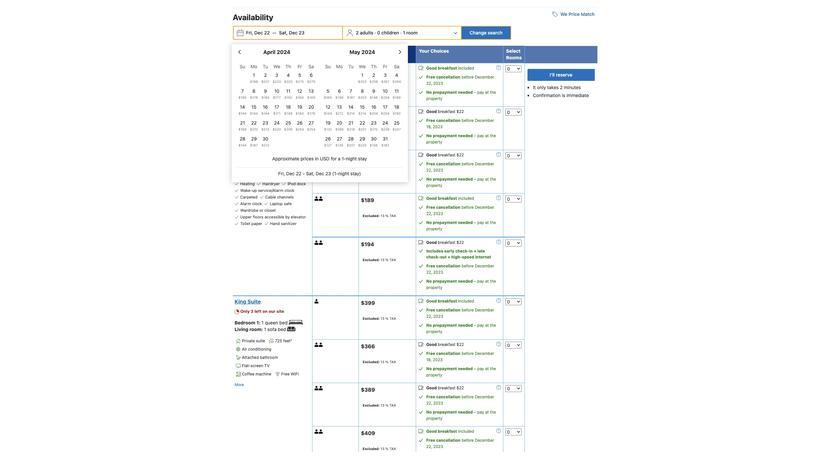 Task type: vqa. For each thing, say whether or not it's contained in the screenshot.


Task type: describe. For each thing, give the bounding box(es) containing it.
1 good from the top
[[427, 66, 437, 71]]

1 – from the top
[[474, 90, 477, 95]]

$22 for $194
[[457, 240, 464, 245]]

air for 725 feet²
[[242, 347, 247, 352]]

match
[[581, 11, 595, 17]]

tv for 356
[[265, 114, 270, 119]]

1 cancellation from the top
[[436, 75, 461, 80]]

$179 inside 20 april 2024 checkbox
[[308, 111, 315, 115]]

tax for $159
[[390, 127, 396, 131]]

excluded: 13 % tax for $366
[[363, 360, 396, 364]]

dec right —
[[289, 30, 298, 35]]

9 for 9 $185
[[264, 88, 267, 94]]

alarm
[[240, 201, 251, 206]]

4 22, from the top
[[427, 270, 432, 275]]

radio interconnecting room(s) available
[[240, 168, 303, 180]]

27 April 2024 checkbox
[[306, 120, 317, 134]]

3 May 2024 checkbox
[[380, 72, 391, 87]]

living
[[235, 326, 249, 332]]

we for may 2024
[[359, 64, 366, 69]]

before december 22, 2023 for $169 more details on meals and payment options icon
[[427, 161, 495, 173]]

dec down approximate prices in usd for a 1-night stay
[[316, 171, 324, 176]]

5 – pay at the property from the top
[[427, 279, 496, 290]]

fr for may 2024
[[383, 64, 388, 69]]

6 before from the top
[[462, 308, 474, 313]]

iron
[[240, 168, 248, 173]]

4 before december 22, 2023 from the top
[[427, 264, 495, 275]]

interconnecting
[[240, 175, 270, 180]]

$144 for 16
[[262, 111, 270, 115]]

socket
[[260, 148, 273, 153]]

1 vertical spatial $189
[[361, 197, 374, 203]]

2 – from the top
[[474, 133, 477, 138]]

17 April 2024 checkbox
[[271, 104, 283, 118]]

1 horizontal spatial $179
[[361, 67, 374, 73]]

6 december from the top
[[475, 308, 495, 313]]

good for $189
[[427, 196, 437, 201]]

6 good from the top
[[427, 299, 437, 304]]

$399
[[361, 300, 375, 306]]

excluded: for $179
[[363, 83, 380, 87]]

5 April 2024 checkbox
[[294, 72, 306, 87]]

1 pay from the top
[[478, 90, 484, 95]]

0 vertical spatial in
[[315, 156, 319, 161]]

10 for 10 $177
[[275, 88, 280, 94]]

14 May 2024 checkbox
[[345, 104, 357, 118]]

king room link
[[235, 65, 309, 72]]

number
[[315, 48, 334, 54]]

change
[[470, 30, 487, 35]]

hairdryer
[[263, 181, 280, 186]]

may
[[350, 49, 360, 55]]

good for $169
[[427, 153, 437, 158]]

25 April 2024 checkbox
[[283, 120, 294, 134]]

6 free cancellation from the top
[[427, 308, 461, 313]]

$22 for $389
[[457, 386, 464, 391]]

change search button
[[462, 27, 511, 39]]

before for $409
[[462, 438, 474, 443]]

or for wardrobe
[[260, 208, 263, 213]]

5 pay from the top
[[478, 279, 484, 284]]

king suite link
[[235, 298, 309, 305]]

1 vertical spatial room
[[245, 89, 255, 94]]

12 $144
[[324, 104, 332, 115]]

7 no from the top
[[427, 366, 432, 371]]

8 pay from the top
[[478, 410, 484, 415]]

choices
[[431, 48, 449, 54]]

needed for more details on meals and payment options image corresponding to $189
[[458, 220, 473, 225]]

22, for more details on meals and payment options image corresponding to $189
[[427, 211, 432, 216]]

8 for 8 $203
[[361, 88, 364, 94]]

% for $179
[[386, 83, 389, 87]]

april 2024
[[263, 49, 291, 55]]

23 right —
[[299, 30, 305, 35]]

5 at from the top
[[485, 279, 489, 284]]

toilet
[[240, 221, 251, 226]]

8 for 8 $178
[[253, 88, 256, 94]]

change search
[[470, 30, 503, 35]]

5 free cancellation from the top
[[427, 264, 461, 269]]

property for 1st more details on meals and payment options icon from the top
[[427, 96, 443, 101]]

1 more details on meals and payment options image from the top
[[497, 65, 501, 70]]

30 April 2024 checkbox
[[260, 136, 271, 150]]

the inside socket near the bed refrigerator tea/coffee maker
[[284, 148, 290, 153]]

$194
[[361, 241, 374, 247]]

1 inside dropdown button
[[403, 30, 405, 35]]

0 vertical spatial night
[[346, 156, 357, 161]]

property for more details on meals and payment options icon associated with $389
[[427, 416, 443, 421]]

closet
[[265, 208, 276, 213]]

5 no prepayment needed from the top
[[427, 279, 473, 284]]

breakfast for $189
[[438, 196, 457, 201]]

fri, for fri, dec 22 - sat, dec 23 (1-night stay)
[[278, 171, 285, 176]]

price for today's
[[391, 48, 403, 54]]

29 May 2024 checkbox
[[357, 136, 368, 150]]

26 April 2024 checkbox
[[294, 120, 306, 134]]

upper
[[240, 214, 252, 219]]

room inside dropdown button
[[407, 30, 418, 35]]

couch image
[[287, 327, 295, 331]]

$169 down $156
[[361, 154, 374, 160]]

cancellation for $409
[[436, 438, 461, 443]]

approximate prices in usd for a 1-night stay
[[272, 156, 367, 161]]

25 $247
[[393, 120, 401, 131]]

6 breakfast from the top
[[438, 299, 457, 304]]

breakfast for $389
[[438, 386, 456, 391]]

7 prepayment from the top
[[433, 366, 457, 371]]

$149
[[284, 111, 292, 115]]

19 $184
[[296, 104, 304, 115]]

1 sofa bed
[[264, 326, 287, 332]]

$208
[[370, 80, 378, 84]]

sa for may 2024
[[394, 64, 400, 69]]

good for $409
[[427, 429, 437, 434]]

$366
[[361, 343, 375, 349]]

28 May 2024 checkbox
[[345, 136, 357, 150]]

approximate
[[272, 156, 299, 161]]

excluded: 13 % tax for $179
[[363, 83, 396, 87]]

wake-
[[240, 188, 252, 193]]

bathroom for 725
[[260, 355, 278, 360]]

8 – pay at the property from the top
[[427, 410, 496, 421]]

$135
[[336, 143, 344, 147]]

7 – pay at the property from the top
[[427, 366, 496, 378]]

2024 for may 2024
[[362, 49, 375, 55]]

4 $264
[[393, 72, 401, 84]]

2 adults · 0 children · 1 room button
[[344, 27, 461, 39]]

sa for april 2024
[[309, 64, 314, 69]]

1 for 1 $203
[[362, 72, 364, 78]]

upper floors accessible by elevator
[[240, 214, 306, 219]]

sat, for -
[[306, 171, 315, 176]]

5 needed from the top
[[458, 279, 473, 284]]

7 $190
[[239, 88, 247, 99]]

wake-up service/alarm clock
[[240, 188, 295, 193]]

for
[[331, 156, 337, 161]]

december for $169
[[475, 161, 495, 166]]

air for 356 feet²
[[242, 97, 247, 102]]

king for king room
[[235, 66, 246, 72]]

1 queen bed
[[262, 320, 289, 326]]

2 prepayment from the top
[[433, 133, 457, 138]]

8 prepayment from the top
[[433, 410, 457, 415]]

0 vertical spatial room
[[236, 48, 249, 54]]

27 $254
[[307, 120, 316, 131]]

5 – from the top
[[474, 279, 477, 284]]

1 prepayment from the top
[[433, 90, 457, 95]]

select rooms
[[506, 48, 522, 60]]

$144 for 14
[[239, 111, 247, 115]]

$201
[[359, 127, 367, 131]]

15 April 2024 checkbox
[[248, 104, 260, 118]]

26 for 26 $127
[[325, 136, 331, 142]]

13 for $179
[[381, 83, 385, 87]]

27 May 2024 checkbox
[[334, 136, 345, 150]]

2 inside it only takes 2 minutes confirmation is immediate
[[560, 85, 563, 90]]

6 no from the top
[[427, 323, 432, 328]]

$212 for 30
[[262, 143, 269, 147]]

december for $409
[[475, 438, 495, 443]]

at for more details on meals and payment options image corresponding to $366
[[485, 366, 489, 371]]

1 before from the top
[[462, 75, 474, 80]]

property for $169 more details on meals and payment options icon
[[427, 183, 443, 188]]

3 included from the top
[[458, 299, 474, 304]]

2023 for $169
[[434, 168, 443, 173]]

13 $169
[[307, 88, 315, 99]]

3 – from the top
[[474, 177, 477, 182]]

private suite
[[242, 339, 265, 344]]

0 horizontal spatial +
[[448, 255, 451, 260]]

1 vertical spatial night
[[338, 171, 349, 176]]

1 included from the top
[[458, 66, 474, 71]]

sofa
[[268, 326, 277, 332]]

3 pay from the top
[[478, 177, 484, 182]]

25 for 25 $247
[[394, 120, 400, 126]]

$171
[[273, 111, 281, 115]]

before december 22, 2023 for 4th more details on meals and payment options icon from the top of the page
[[427, 308, 495, 319]]

1 vertical spatial clock
[[252, 201, 262, 206]]

4 – from the top
[[474, 220, 477, 225]]

0 vertical spatial +
[[474, 249, 477, 254]]

living room:
[[235, 326, 264, 332]]

king
[[238, 77, 247, 83]]

good breakfast $22 for $194
[[427, 240, 464, 245]]

bathtub or shower
[[240, 141, 275, 146]]

9 May 2024 checkbox
[[368, 88, 380, 102]]

2023 for $189
[[434, 211, 443, 216]]

tv for 725
[[265, 363, 270, 368]]

$275 for 5
[[296, 80, 304, 84]]

19 for 19 $184
[[297, 104, 302, 110]]

our
[[269, 309, 276, 314]]

28 April 2024 checkbox
[[237, 136, 248, 150]]

356
[[265, 89, 272, 94]]

2 included from the top
[[458, 196, 474, 201]]

your choices
[[419, 48, 449, 54]]

before december 22, 2023 for more details on meals and payment options image corresponding to $189
[[427, 205, 495, 216]]

1 no prepayment needed from the top
[[427, 90, 473, 95]]

4 $220
[[284, 72, 293, 84]]

16 May 2024 checkbox
[[368, 104, 380, 118]]

2 pay from the top
[[478, 133, 484, 138]]

4 for april 2024
[[287, 72, 290, 78]]

21 May 2024 checkbox
[[345, 120, 357, 134]]

4 April 2024 checkbox
[[283, 72, 294, 87]]

4 included from the top
[[458, 429, 474, 434]]

1 – pay at the property from the top
[[427, 90, 496, 101]]

31
[[383, 136, 388, 142]]

29 $220
[[358, 136, 367, 147]]

7 $187
[[347, 88, 355, 99]]

13 inside 13 $212
[[337, 104, 342, 110]]

$187 for 7
[[347, 96, 355, 99]]

$127
[[324, 143, 332, 147]]

7 no prepayment needed from the top
[[427, 366, 473, 371]]

early
[[445, 249, 455, 254]]

6 pay from the top
[[478, 323, 484, 328]]

more
[[235, 382, 244, 387]]

left
[[255, 309, 262, 314]]

internet
[[476, 255, 491, 260]]

3 no prepayment needed from the top
[[427, 177, 473, 182]]

property for more details on meals and payment options image corresponding to $189
[[427, 226, 443, 231]]

4 no from the top
[[427, 220, 432, 225]]

17 May 2024 checkbox
[[380, 104, 391, 118]]

2023 for $409
[[434, 444, 443, 449]]

more details on meals and payment options image for $169
[[497, 152, 501, 157]]

excluded: for $409
[[363, 447, 380, 451]]

$168
[[239, 127, 247, 131]]

28 for 28 $144
[[240, 136, 245, 142]]

20 May 2024 checkbox
[[334, 120, 345, 134]]

channels
[[277, 195, 294, 199]]

of
[[335, 48, 340, 54]]

24 April 2024 checkbox
[[271, 120, 283, 134]]

good for $159
[[427, 109, 437, 114]]

excluded: 13 % tax for $189
[[363, 214, 396, 218]]

22 inside 22 $201
[[360, 120, 365, 126]]

king for king suite
[[235, 299, 246, 305]]

needed for 4th more details on meals and payment options icon from the top of the page
[[458, 323, 473, 328]]

30 for 30 $212
[[263, 136, 268, 142]]

5 prepayment from the top
[[433, 279, 457, 284]]

4 May 2024 checkbox
[[391, 72, 403, 87]]

13 for $389
[[381, 403, 385, 407]]

8 April 2024 checkbox
[[248, 88, 260, 102]]

25 $209
[[284, 120, 293, 131]]

1-
[[342, 156, 346, 161]]

2 · from the left
[[401, 30, 402, 35]]

26 May 2024 checkbox
[[322, 136, 334, 150]]

before december 22, 2023 for more details on meals and payment options icon associated with $389
[[427, 395, 495, 406]]

22 May 2024 checkbox
[[357, 120, 368, 134]]

725 feet²
[[275, 339, 292, 344]]

late
[[478, 249, 485, 254]]

9 April 2024 checkbox
[[260, 88, 271, 102]]

1 May 2024 checkbox
[[357, 72, 368, 87]]

15 May 2024 checkbox
[[357, 104, 368, 118]]

5 cancellation from the top
[[436, 264, 461, 269]]

1 $203
[[358, 72, 367, 84]]

3 prepayment from the top
[[433, 177, 457, 182]]

1 breakfast from the top
[[438, 66, 457, 71]]

7 for 7 $190
[[241, 88, 244, 94]]

$188
[[250, 80, 258, 84]]

8 no prepayment needed from the top
[[427, 410, 473, 415]]

20 April 2024 checkbox
[[306, 104, 317, 118]]

1 december from the top
[[475, 75, 495, 80]]

1 horizontal spatial check-
[[456, 249, 469, 254]]

19 April 2024 checkbox
[[294, 104, 306, 118]]

flat- for 725
[[242, 363, 251, 368]]

7 May 2024 checkbox
[[345, 88, 357, 102]]

select
[[506, 48, 521, 54]]

dec up ipod
[[286, 171, 295, 176]]

13 May 2024 checkbox
[[334, 104, 345, 118]]

property for more details on meals and payment options image corresponding to $366
[[427, 373, 443, 378]]

before for $169
[[462, 161, 474, 166]]

1 free cancellation from the top
[[427, 75, 461, 80]]

tea/coffee
[[267, 161, 288, 166]]

5 May 2024 checkbox
[[322, 88, 334, 102]]

10 $204
[[381, 88, 390, 99]]

december for $189
[[475, 205, 495, 210]]

12 for 12 $144
[[326, 104, 331, 110]]

6 – from the top
[[474, 323, 477, 328]]

26 $127
[[324, 136, 332, 147]]

good for $389
[[427, 386, 437, 391]]

tax for $389
[[390, 403, 396, 407]]

4 more details on meals and payment options image from the top
[[497, 298, 501, 303]]

12 April 2024 checkbox
[[294, 88, 306, 102]]

adults
[[360, 30, 374, 35]]

4 no prepayment needed from the top
[[427, 220, 473, 225]]

4 pay from the top
[[478, 220, 484, 225]]

3 – pay at the property from the top
[[427, 177, 496, 188]]

14 $214
[[347, 104, 355, 115]]

7 for 7 $187
[[350, 88, 352, 94]]

safe
[[284, 201, 292, 206]]

cancellation for $169
[[436, 161, 461, 166]]

1 · from the left
[[375, 30, 376, 35]]

6 cancellation from the top
[[436, 308, 461, 313]]

7 pay from the top
[[478, 366, 484, 371]]

on
[[263, 309, 268, 314]]

31 May 2024 checkbox
[[380, 136, 391, 150]]

2 – pay at the property from the top
[[427, 133, 496, 145]]

6 $275
[[307, 72, 315, 84]]

6 no prepayment needed from the top
[[427, 323, 473, 328]]

available
[[286, 175, 303, 180]]

8 no from the top
[[427, 410, 432, 415]]

6 prepayment from the top
[[433, 323, 457, 328]]

0
[[377, 30, 380, 35]]

dec left —
[[254, 30, 263, 35]]

fr for april 2024
[[298, 64, 302, 69]]

$169 for 11
[[393, 96, 401, 99]]

needed for $169 more details on meals and payment options icon
[[458, 177, 473, 182]]



Task type: locate. For each thing, give the bounding box(es) containing it.
22 left -
[[296, 171, 302, 176]]

– pay at the property
[[427, 90, 496, 101], [427, 133, 496, 145], [427, 177, 496, 188], [427, 220, 496, 231], [427, 279, 496, 290], [427, 323, 496, 334], [427, 366, 496, 378], [427, 410, 496, 421]]

4 property from the top
[[427, 226, 443, 231]]

free cancellation for $169
[[427, 161, 461, 166]]

bedroom 1:
[[235, 320, 262, 326]]

25 up $247
[[394, 120, 400, 126]]

$214 inside 14 may 2024 option
[[347, 111, 355, 115]]

1 vertical spatial air conditioning
[[242, 347, 272, 352]]

3 for april 2024
[[276, 72, 278, 78]]

room inside "link"
[[248, 66, 262, 72]]

29 April 2024 checkbox
[[248, 136, 260, 150]]

$254 right 26 april 2024 option
[[307, 127, 316, 131]]

2023 for $389
[[434, 401, 443, 406]]

in inside includes early check-in + late check-out + high-speed internet
[[469, 249, 473, 254]]

$144 up "linens"
[[239, 143, 247, 147]]

more details on meals and payment options image
[[497, 65, 501, 70], [497, 152, 501, 157], [497, 240, 501, 244], [497, 298, 501, 303], [497, 385, 501, 390]]

before december 22, 2023 for 1st more details on meals and payment options icon from the top
[[427, 75, 495, 86]]

4 % from the top
[[386, 258, 389, 262]]

4 excluded: 13 % tax from the top
[[363, 258, 396, 262]]

18 inside 18 $190
[[394, 104, 399, 110]]

11 May 2024 checkbox
[[391, 88, 403, 102]]

1 left the sofa
[[264, 326, 266, 332]]

is
[[562, 93, 566, 98]]

1 horizontal spatial tu
[[349, 64, 354, 69]]

needed for 1st more details on meals and payment options icon from the top
[[458, 90, 473, 95]]

23 left the (1-
[[326, 171, 331, 176]]

bed up couch image
[[280, 320, 288, 326]]

0 vertical spatial $190
[[239, 96, 247, 99]]

grid for april
[[237, 60, 317, 150]]

check- down includes at the right
[[427, 255, 440, 260]]

$169 inside 11 may 2024 option
[[393, 96, 401, 99]]

11 inside 11 $169
[[395, 88, 399, 94]]

1 vertical spatial 12
[[326, 104, 331, 110]]

$207 inside 2 april 2024 option
[[261, 80, 270, 84]]

8 inside 8 $203
[[361, 88, 364, 94]]

0 horizontal spatial 5
[[299, 72, 301, 78]]

at for $169 more details on meals and payment options icon
[[485, 177, 489, 182]]

1 for 1 queen bed
[[262, 320, 264, 326]]

11 up $150
[[286, 88, 291, 94]]

4 inside 4 $220
[[287, 72, 290, 78]]

sat, for —
[[279, 30, 288, 35]]

1 horizontal spatial 7
[[350, 88, 352, 94]]

28
[[240, 136, 245, 142], [348, 136, 354, 142]]

needed for $159 more details on meals and payment options image
[[458, 133, 473, 138]]

1 horizontal spatial +
[[474, 249, 477, 254]]

12 down the $165
[[326, 104, 331, 110]]

0 horizontal spatial 20
[[309, 104, 314, 110]]

fr up 3 $267
[[383, 64, 388, 69]]

good breakfast included for more details on meals and payment options image related to $409
[[427, 429, 474, 434]]

2 15 from the left
[[360, 104, 365, 110]]

1 vertical spatial attached
[[242, 355, 259, 360]]

2 needed from the top
[[458, 133, 473, 138]]

19 inside 19 $184
[[297, 104, 302, 110]]

27 for 27 $254
[[309, 120, 314, 126]]

10 inside the 10 $204
[[383, 88, 388, 94]]

11 April 2024 checkbox
[[283, 88, 294, 102]]

before
[[462, 75, 474, 80], [462, 118, 474, 123], [462, 161, 474, 166], [462, 205, 474, 210], [462, 264, 474, 269], [462, 308, 474, 313], [462, 351, 474, 356], [462, 395, 474, 400], [462, 438, 474, 443]]

4 prepayment from the top
[[433, 220, 457, 225]]

$187 inside the '29 april 2024' option
[[250, 143, 258, 147]]

before for $189
[[462, 205, 474, 210]]

room up $178
[[245, 89, 255, 94]]

1 before december 18, 2023 from the top
[[427, 118, 495, 129]]

$207 up 356
[[261, 80, 270, 84]]

$185
[[262, 96, 270, 99]]

socket near the bed refrigerator tea/coffee maker
[[260, 148, 300, 166]]

1 16 from the left
[[263, 104, 268, 110]]

1 18, from the top
[[427, 124, 432, 129]]

26 inside 26 $127
[[325, 136, 331, 142]]

6 % from the top
[[386, 360, 389, 364]]

coffee for 725
[[242, 372, 255, 377]]

price inside we price match dropdown button
[[569, 11, 580, 17]]

2 down king room "link"
[[264, 72, 267, 78]]

0 horizontal spatial 6
[[310, 72, 313, 78]]

1 horizontal spatial 25
[[394, 120, 400, 126]]

9 up $146
[[373, 88, 375, 94]]

king inside "link"
[[235, 66, 246, 72]]

4 more details on meals and payment options image from the top
[[497, 429, 501, 433]]

2 no prepayment needed from the top
[[427, 133, 473, 138]]

13 April 2024 checkbox
[[306, 88, 317, 102]]

$212
[[336, 111, 344, 115], [262, 143, 269, 147]]

today's
[[372, 48, 390, 54]]

15 inside '15 $214'
[[360, 104, 365, 110]]

coffee machine for 356 feet²
[[242, 122, 272, 127]]

15 down $178
[[252, 104, 257, 110]]

15 up $159
[[360, 104, 365, 110]]

1 horizontal spatial $189
[[361, 197, 374, 203]]

1 horizontal spatial $212
[[336, 111, 344, 115]]

0 vertical spatial attached
[[242, 106, 259, 111]]

0 vertical spatial feet²
[[273, 89, 282, 94]]

18 down 11 may 2024 option
[[394, 104, 399, 110]]

0 horizontal spatial 26
[[297, 120, 303, 126]]

1 vertical spatial price
[[391, 48, 403, 54]]

1 at from the top
[[485, 90, 489, 95]]

5 before from the top
[[462, 264, 474, 269]]

1 horizontal spatial 29
[[360, 136, 365, 142]]

$204 right $146
[[381, 96, 390, 99]]

2 25 from the left
[[394, 120, 400, 126]]

22 up $201
[[360, 120, 365, 126]]

0 vertical spatial coffee
[[242, 122, 255, 127]]

16 April 2024 checkbox
[[260, 104, 271, 118]]

$169 inside 12 april 2024 checkbox
[[296, 96, 304, 99]]

17 inside '17 $171'
[[275, 104, 279, 110]]

1 horizontal spatial $214
[[359, 111, 367, 115]]

25 inside 25 $209
[[286, 120, 291, 126]]

0 vertical spatial air
[[242, 97, 247, 102]]

$220 right $213
[[273, 127, 281, 131]]

0 vertical spatial 18,
[[427, 124, 432, 129]]

11
[[286, 88, 291, 94], [395, 88, 399, 94]]

we price match
[[561, 11, 595, 17]]

24 inside 24 $220
[[274, 120, 280, 126]]

0 horizontal spatial $189
[[336, 127, 344, 131]]

5 before december 22, 2023 from the top
[[427, 308, 495, 319]]

near
[[274, 148, 282, 153]]

flat-screen tv
[[242, 114, 270, 119], [242, 363, 270, 368]]

0 horizontal spatial mo
[[251, 64, 257, 69]]

the for 1st more details on meals and payment options icon from the top
[[490, 90, 496, 95]]

28 $144
[[239, 136, 247, 147]]

2 4 from the left
[[395, 72, 398, 78]]

price left match
[[569, 11, 580, 17]]

23 up $170 at the top left
[[371, 120, 377, 126]]

tu
[[263, 64, 268, 69], [349, 64, 354, 69]]

2 24 from the left
[[383, 120, 388, 126]]

$267
[[381, 80, 390, 84]]

24 inside 24 $239
[[383, 120, 388, 126]]

today's price
[[372, 48, 403, 54]]

21 inside '21 $219'
[[349, 120, 354, 126]]

$190 right 17 may 2024 'checkbox'
[[393, 111, 401, 115]]

1 horizontal spatial $187
[[347, 96, 355, 99]]

3 before december 22, 2023 from the top
[[427, 205, 495, 216]]

1 horizontal spatial 24
[[383, 120, 388, 126]]

2 king from the top
[[235, 299, 246, 305]]

1 horizontal spatial price
[[569, 11, 580, 17]]

18 up $149
[[286, 104, 291, 110]]

$144 inside "12 may 2024" checkbox
[[324, 111, 332, 115]]

21 up $168
[[240, 120, 245, 126]]

21 for 21 $219
[[349, 120, 354, 126]]

30 May 2024 checkbox
[[368, 136, 380, 150]]

attached bathroom down suite
[[242, 355, 278, 360]]

suite
[[248, 299, 261, 305]]

7 tax from the top
[[390, 403, 396, 407]]

clock down ipod
[[285, 188, 295, 193]]

we price match button
[[550, 8, 598, 20]]

9 inside 9 $146
[[373, 88, 375, 94]]

11 down the "$264"
[[395, 88, 399, 94]]

$204 for 10
[[381, 96, 390, 99]]

free cancellation for $366
[[427, 351, 461, 356]]

21 for 21 $168
[[240, 120, 245, 126]]

7 breakfast from the top
[[438, 342, 456, 347]]

2 for 2 $207
[[264, 72, 267, 78]]

4 $22 from the top
[[457, 342, 464, 347]]

23 April 2024 checkbox
[[260, 120, 271, 134]]

mo
[[251, 64, 257, 69], [336, 64, 343, 69]]

2 th from the left
[[371, 64, 377, 69]]

$220 inside 4 april 2024 checkbox
[[284, 80, 293, 84]]

16 inside "16 $144"
[[263, 104, 268, 110]]

december
[[475, 75, 495, 80], [475, 118, 495, 123], [475, 161, 495, 166], [475, 205, 495, 210], [475, 264, 495, 269], [475, 308, 495, 313], [475, 351, 495, 356], [475, 395, 495, 400], [475, 438, 495, 443]]

$247
[[393, 127, 401, 131]]

$203 inside 8 may 2024 checkbox
[[358, 96, 367, 99]]

22 left —
[[264, 30, 270, 35]]

free cancellation for $159
[[427, 118, 461, 123]]

$254 right $209
[[296, 127, 304, 131]]

5 breakfast from the top
[[438, 240, 456, 245]]

1 % from the top
[[386, 83, 389, 87]]

good for $194
[[427, 240, 437, 245]]

april
[[263, 49, 276, 55]]

5 december from the top
[[475, 264, 495, 269]]

1 right children
[[403, 30, 405, 35]]

1 room
[[242, 89, 255, 94]]

stay
[[358, 156, 367, 161]]

2 May 2024 checkbox
[[368, 72, 380, 87]]

30 up $156
[[371, 136, 377, 142]]

2 free wifi from the top
[[281, 372, 299, 377]]

1 flat- from the top
[[242, 114, 251, 119]]

1 horizontal spatial 14
[[349, 104, 354, 110]]

bed inside socket near the bed refrigerator tea/coffee maker
[[291, 148, 298, 153]]

24 for 24 $239
[[383, 120, 388, 126]]

2 coffee machine from the top
[[242, 372, 272, 377]]

1 vertical spatial $187
[[250, 143, 258, 147]]

10 down '$267'
[[383, 88, 388, 94]]

6 inside 6 $275
[[310, 72, 313, 78]]

tax for $399
[[390, 317, 396, 321]]

3 inside 3 $267
[[384, 72, 387, 78]]

12 inside 12 $169
[[298, 88, 302, 94]]

fr up '5 $275'
[[298, 64, 302, 69]]

$239
[[381, 127, 390, 131]]

breakfast for $409
[[438, 429, 457, 434]]

0 vertical spatial $187
[[347, 96, 355, 99]]

16 for 16 $144
[[263, 104, 268, 110]]

$207 inside 28 may 2024 option
[[347, 143, 355, 147]]

11 inside 11 $150
[[286, 88, 291, 94]]

occupancy image
[[315, 66, 319, 71], [319, 153, 323, 158], [315, 241, 319, 245], [319, 241, 323, 245], [315, 299, 319, 304], [315, 343, 319, 347], [319, 343, 323, 347], [315, 386, 319, 391], [319, 430, 323, 434]]

0 vertical spatial clock
[[285, 188, 295, 193]]

1 vertical spatial wifi
[[291, 372, 299, 377]]

the for $159 more details on meals and payment options image
[[490, 133, 496, 138]]

14 inside 14 $144
[[240, 104, 245, 110]]

$179
[[361, 67, 374, 73], [308, 111, 315, 115]]

7 free cancellation from the top
[[427, 351, 461, 356]]

0 horizontal spatial fr
[[298, 64, 302, 69]]

8 inside 8 $178
[[253, 88, 256, 94]]

$254 inside the 27 april 2024 option
[[307, 127, 316, 131]]

9 good from the top
[[427, 429, 437, 434]]

3 cancellation from the top
[[436, 161, 461, 166]]

free cancellation
[[427, 75, 461, 80], [427, 118, 461, 123], [427, 161, 461, 166], [427, 205, 461, 210], [427, 264, 461, 269], [427, 308, 461, 313], [427, 351, 461, 356], [427, 395, 461, 400], [427, 438, 461, 443]]

19 inside 19 $132
[[326, 120, 331, 126]]

attached for 725
[[242, 355, 259, 360]]

2 adults · 0 children · 1 room
[[356, 30, 418, 35]]

0 horizontal spatial 21
[[240, 120, 245, 126]]

the for more details on meals and payment options image corresponding to $366
[[490, 366, 496, 371]]

27 inside 27 $254
[[309, 120, 314, 126]]

0 horizontal spatial 19
[[297, 104, 302, 110]]

2024 right april on the top left of page
[[277, 49, 291, 55]]

guests
[[341, 48, 356, 54]]

1 7 from the left
[[241, 88, 244, 94]]

$220 inside 24 april 2024 'checkbox'
[[273, 127, 281, 131]]

1 horizontal spatial sa
[[394, 64, 400, 69]]

1 horizontal spatial grid
[[322, 60, 403, 150]]

4 good from the top
[[427, 196, 437, 201]]

sat, right -
[[306, 171, 315, 176]]

28 down $219
[[348, 136, 354, 142]]

2 11 from the left
[[395, 88, 399, 94]]

0 horizontal spatial 10
[[275, 88, 280, 94]]

$275 right 4 april 2024 checkbox
[[296, 80, 304, 84]]

2 bathroom from the top
[[260, 355, 278, 360]]

25 inside 25 $247
[[394, 120, 400, 126]]

7 excluded: 13 % tax from the top
[[363, 403, 396, 407]]

1 24 from the left
[[274, 120, 280, 126]]

1 horizontal spatial 27
[[337, 136, 342, 142]]

$156
[[370, 143, 378, 147]]

14 April 2024 checkbox
[[237, 104, 248, 118]]

0 horizontal spatial 25
[[286, 120, 291, 126]]

1 mo from the left
[[251, 64, 257, 69]]

12 for 12 $169
[[298, 88, 302, 94]]

cancellation for $366
[[436, 351, 461, 356]]

30 for 30 $156
[[371, 136, 377, 142]]

bathtub
[[240, 141, 255, 146]]

1 air conditioning from the top
[[242, 97, 272, 102]]

0 vertical spatial $179
[[361, 67, 374, 73]]

th up 4 $220
[[286, 64, 291, 69]]

suite
[[256, 339, 265, 344]]

2 no from the top
[[427, 133, 432, 138]]

coffee machine up $210
[[242, 122, 272, 127]]

1 horizontal spatial 17
[[383, 104, 388, 110]]

more details on meals and payment options image for $409
[[497, 429, 501, 433]]

1 horizontal spatial $275
[[307, 80, 315, 84]]

4 – pay at the property from the top
[[427, 220, 496, 231]]

0 horizontal spatial price
[[391, 48, 403, 54]]

king
[[235, 66, 246, 72], [235, 299, 246, 305]]

8 good from the top
[[427, 386, 437, 391]]

5 excluded: 13 % tax from the top
[[363, 317, 396, 321]]

grid
[[237, 60, 317, 150], [322, 60, 403, 150]]

2 inside 2 $207
[[264, 72, 267, 78]]

% for $366
[[386, 360, 389, 364]]

1 vertical spatial 5
[[327, 88, 330, 94]]

26 inside 26 $254
[[297, 120, 303, 126]]

4 december from the top
[[475, 205, 495, 210]]

sa
[[309, 64, 314, 69], [394, 64, 400, 69]]

more details on meals and payment options image for $159
[[497, 109, 501, 113]]

air down the 1 room
[[242, 97, 247, 102]]

good breakfast $22 for $389
[[427, 386, 464, 391]]

cancellation for $189
[[436, 205, 461, 210]]

before december 18, 2023 for $159
[[427, 118, 495, 129]]

0 horizontal spatial 12
[[298, 88, 302, 94]]

minutes
[[564, 85, 581, 90]]

5 % from the top
[[386, 317, 389, 321]]

$144 inside 15 april 2024 option
[[250, 111, 258, 115]]

25 May 2024 checkbox
[[391, 120, 403, 134]]

8 – from the top
[[474, 410, 477, 415]]

0 horizontal spatial 3
[[251, 309, 254, 314]]

carpeted
[[240, 195, 258, 199]]

$214 inside 15 may 2024 checkbox
[[359, 111, 367, 115]]

7 down king
[[241, 88, 244, 94]]

1 horizontal spatial 2024
[[362, 49, 375, 55]]

we up '1 $203'
[[359, 64, 366, 69]]

0 horizontal spatial ·
[[375, 30, 376, 35]]

0 vertical spatial coffee machine
[[242, 122, 272, 127]]

20 down 13 april 2024 option
[[309, 104, 314, 110]]

3 no from the top
[[427, 177, 432, 182]]

screen for 356 feet²
[[251, 114, 263, 119]]

21 up $219
[[349, 120, 354, 126]]

21 inside 21 $168
[[240, 120, 245, 126]]

room up 1 $188
[[248, 66, 262, 72]]

5 no from the top
[[427, 279, 432, 284]]

3 inside 3 $220
[[276, 72, 278, 78]]

property
[[427, 96, 443, 101], [427, 140, 443, 145], [427, 183, 443, 188], [427, 226, 443, 231], [427, 285, 443, 290], [427, 329, 443, 334], [427, 373, 443, 378], [427, 416, 443, 421]]

1 vertical spatial bathroom
[[260, 355, 278, 360]]

type
[[250, 48, 261, 54]]

1 horizontal spatial th
[[371, 64, 377, 69]]

5 tax from the top
[[390, 317, 396, 321]]

excluded: for $159
[[363, 127, 380, 131]]

4 needed from the top
[[458, 220, 473, 225]]

17 down 10 may 2024 option
[[383, 104, 388, 110]]

4 excluded: from the top
[[363, 258, 380, 262]]

8 excluded: 13 % tax from the top
[[363, 447, 396, 451]]

1 grid from the left
[[237, 60, 317, 150]]

stay)
[[351, 171, 361, 176]]

0 horizontal spatial check-
[[427, 255, 440, 260]]

8 May 2024 checkbox
[[357, 88, 368, 102]]

0 horizontal spatial $254
[[296, 127, 304, 131]]

coffee machine up more
[[242, 372, 272, 377]]

3 $220
[[273, 72, 281, 84]]

19 May 2024 checkbox
[[322, 120, 334, 134]]

paper
[[252, 221, 262, 226]]

1 left queen
[[262, 320, 264, 326]]

0 horizontal spatial 17
[[275, 104, 279, 110]]

0 horizontal spatial 28
[[240, 136, 245, 142]]

% for $159
[[386, 127, 389, 131]]

$169 right $150
[[296, 96, 304, 99]]

bed up approximate at top
[[291, 148, 298, 153]]

0 vertical spatial king
[[235, 66, 246, 72]]

fri, dec 22 — sat, dec 23
[[246, 30, 305, 35]]

su for may
[[325, 64, 331, 69]]

$184
[[296, 111, 304, 115]]

20 inside 20 $179
[[309, 104, 314, 110]]

24 for 24 $220
[[274, 120, 280, 126]]

bed for 1 sofa bed
[[278, 326, 286, 332]]

8 tax from the top
[[390, 447, 396, 451]]

1 horizontal spatial $254
[[307, 127, 316, 131]]

5 inside '5 $275'
[[299, 72, 301, 78]]

12 May 2024 checkbox
[[322, 104, 334, 118]]

$203 left $208
[[358, 80, 367, 84]]

excluded: for $399
[[363, 317, 380, 321]]

12 inside 12 $144
[[326, 104, 331, 110]]

good breakfast included for more details on meals and payment options image corresponding to $189
[[427, 196, 474, 201]]

screen
[[251, 114, 263, 119], [251, 363, 263, 368]]

$275 right 5 april 2024 checkbox
[[307, 80, 315, 84]]

$213
[[262, 127, 269, 131]]

sa up 6 $275
[[309, 64, 314, 69]]

$212 inside 30 april 2024 option
[[262, 143, 269, 147]]

excluded: 13 % tax for $389
[[363, 403, 396, 407]]

5 inside the 5 $165
[[327, 88, 330, 94]]

1 horizontal spatial 26
[[325, 136, 331, 142]]

5 right 4 $220
[[299, 72, 301, 78]]

$169 inside 13 april 2024 option
[[307, 96, 315, 99]]

0 horizontal spatial 4
[[287, 72, 290, 78]]

breakfast for $366
[[438, 342, 456, 347]]

+
[[474, 249, 477, 254], [448, 255, 451, 260]]

· left 0
[[375, 30, 376, 35]]

0 horizontal spatial su
[[240, 64, 245, 69]]

% for $389
[[386, 403, 389, 407]]

$204 inside 16 may 2024 option
[[370, 111, 378, 115]]

20 $179
[[308, 104, 315, 115]]

22, for more details on meals and payment options image related to $409
[[427, 444, 432, 449]]

+ left the late
[[474, 249, 477, 254]]

$254 for 27
[[307, 127, 316, 131]]

0 vertical spatial screen
[[251, 114, 263, 119]]

1 horizontal spatial su
[[325, 64, 331, 69]]

1 no from the top
[[427, 90, 432, 95]]

1 vertical spatial or
[[260, 208, 263, 213]]

0 horizontal spatial $214
[[347, 111, 355, 115]]

mo for may
[[336, 64, 343, 69]]

22, for 4th more details on meals and payment options icon from the top of the page
[[427, 314, 432, 319]]

1 horizontal spatial 9
[[373, 88, 375, 94]]

th
[[286, 64, 291, 69], [371, 64, 377, 69]]

8 december from the top
[[475, 395, 495, 400]]

attached
[[242, 106, 259, 111], [242, 355, 259, 360]]

$203 inside the 1 may 2024 "checkbox"
[[358, 80, 367, 84]]

1 flat-screen tv from the top
[[242, 114, 270, 119]]

%
[[386, 83, 389, 87], [386, 127, 389, 131], [386, 214, 389, 218], [386, 258, 389, 262], [386, 317, 389, 321], [386, 360, 389, 364], [386, 403, 389, 407], [386, 447, 389, 451]]

6 inside 6 $199
[[338, 88, 341, 94]]

23 $170
[[370, 120, 378, 131]]

3 left left
[[251, 309, 254, 314]]

13 inside 13 $169
[[309, 88, 314, 94]]

$144 inside 14 april 2024 checkbox
[[239, 111, 247, 115]]

1 horizontal spatial clock
[[285, 188, 295, 193]]

1 vertical spatial +
[[448, 255, 451, 260]]

night left stay
[[346, 156, 357, 161]]

0 vertical spatial $212
[[336, 111, 344, 115]]

excluded: for $366
[[363, 360, 380, 364]]

15 inside 15 $144
[[252, 104, 257, 110]]

the for more details on meals and payment options icon associated with $389
[[490, 410, 496, 415]]

21 April 2024 checkbox
[[237, 120, 248, 134]]

fri, down 'availability'
[[246, 30, 253, 35]]

6 – pay at the property from the top
[[427, 323, 496, 334]]

8 $203
[[358, 88, 367, 99]]

we inside dropdown button
[[561, 11, 568, 17]]

1 bathroom from the top
[[260, 106, 278, 111]]

7 % from the top
[[386, 403, 389, 407]]

2024 for april 2024
[[277, 49, 291, 55]]

0 horizontal spatial sa
[[309, 64, 314, 69]]

1 vertical spatial attached bathroom
[[242, 355, 278, 360]]

7 inside 7 $187
[[350, 88, 352, 94]]

· right children
[[401, 30, 402, 35]]

10 inside 10 $177
[[275, 88, 280, 94]]

$187 down free toiletries
[[250, 143, 258, 147]]

occupancy image
[[315, 110, 319, 114], [315, 153, 319, 158], [315, 197, 319, 201], [319, 197, 323, 201], [319, 386, 323, 391], [315, 430, 319, 434]]

floors
[[253, 214, 264, 219]]

out
[[440, 255, 447, 260]]

2 wifi from the top
[[291, 372, 299, 377]]

1 horizontal spatial 21
[[349, 120, 354, 126]]

1 vertical spatial air
[[242, 347, 247, 352]]

only 3 left on our site
[[240, 309, 284, 314]]

9 inside 9 $185
[[264, 88, 267, 94]]

1 vertical spatial sat,
[[306, 171, 315, 176]]

24 down the $171
[[274, 120, 280, 126]]

$187 right $199
[[347, 96, 355, 99]]

17 $204
[[381, 104, 390, 115]]

2 excluded: from the top
[[363, 127, 380, 131]]

10 May 2024 checkbox
[[380, 88, 391, 102]]

mo for april
[[251, 64, 257, 69]]

bed right king
[[248, 77, 257, 83]]

$220 right "3 april 2024" option
[[284, 80, 293, 84]]

wifi for 356 feet²
[[291, 122, 299, 127]]

room
[[407, 30, 418, 35], [245, 89, 255, 94]]

$220 for 4
[[284, 80, 293, 84]]

4 inside the 4 $264
[[395, 72, 398, 78]]

1 horizontal spatial 5
[[327, 88, 330, 94]]

2 up is
[[560, 85, 563, 90]]

29 inside 29 $187
[[251, 136, 257, 142]]

$254 inside 26 april 2024 option
[[296, 127, 304, 131]]

0 vertical spatial sat,
[[279, 30, 288, 35]]

0 vertical spatial $207
[[261, 80, 270, 84]]

2 inside dropdown button
[[356, 30, 359, 35]]

$146
[[370, 96, 378, 99]]

tu up 2 $207
[[263, 64, 268, 69]]

6 at from the top
[[485, 323, 489, 328]]

attached down $178
[[242, 106, 259, 111]]

flat-screen tv down private suite
[[242, 363, 270, 368]]

1 vertical spatial 27
[[337, 136, 342, 142]]

$204 inside 10 may 2024 option
[[381, 96, 390, 99]]

13 for $399
[[381, 317, 385, 321]]

1 horizontal spatial fr
[[383, 64, 388, 69]]

accessible
[[265, 214, 284, 219]]

11 for 11 $150
[[286, 88, 291, 94]]

9 december from the top
[[475, 438, 495, 443]]

$187 inside 7 may 2024 option
[[347, 96, 355, 99]]

before december 18, 2023 for $366
[[427, 351, 495, 362]]

3 $267
[[381, 72, 390, 84]]

2 14 from the left
[[349, 104, 354, 110]]

9 up the $185
[[264, 88, 267, 94]]

9
[[264, 88, 267, 94], [373, 88, 375, 94]]

18 April 2024 checkbox
[[283, 104, 294, 118]]

16 inside "16 $204"
[[372, 104, 377, 110]]

29 for 29 $220
[[360, 136, 365, 142]]

1 inside 1 $188
[[253, 72, 255, 78]]

30 inside 30 $156
[[371, 136, 377, 142]]

mo down of
[[336, 64, 343, 69]]

7 right 6 $199
[[350, 88, 352, 94]]

grid for may
[[322, 60, 403, 150]]

$220 for 24
[[273, 127, 281, 131]]

0 horizontal spatial th
[[286, 64, 291, 69]]

0 vertical spatial 26
[[297, 120, 303, 126]]

0 horizontal spatial $179
[[308, 111, 315, 115]]

december for $389
[[475, 395, 495, 400]]

good breakfast included for 4th more details on meals and payment options icon from the top of the page
[[427, 299, 474, 304]]

20 down 13 may 2024 checkbox
[[337, 120, 342, 126]]

$144 inside 28 april 2024 option
[[239, 143, 247, 147]]

screen up 22 $210
[[251, 114, 263, 119]]

18 May 2024 checkbox
[[391, 104, 403, 118]]

$210
[[250, 127, 258, 131]]

1 8 from the left
[[253, 88, 256, 94]]

2 sa from the left
[[394, 64, 400, 69]]

24 May 2024 checkbox
[[380, 120, 391, 134]]

$189 inside 20 may 2024 option
[[336, 127, 344, 131]]

at for more details on meals and payment options icon associated with $389
[[485, 410, 489, 415]]

$199
[[336, 96, 344, 99]]

fri, down tea/coffee
[[278, 171, 285, 176]]

23 $213
[[262, 120, 269, 131]]

1 horizontal spatial $207
[[347, 143, 355, 147]]

1 excluded: from the top
[[363, 83, 380, 87]]

7 April 2024 checkbox
[[237, 88, 248, 102]]

tv up "23 $213"
[[265, 114, 270, 119]]

2 up $208
[[373, 72, 375, 78]]

tu for may
[[349, 64, 354, 69]]

12 $169
[[296, 88, 304, 99]]

$204 inside 17 may 2024 'checkbox'
[[381, 111, 390, 115]]

0 vertical spatial bathroom
[[260, 106, 278, 111]]

2 tax from the top
[[390, 127, 396, 131]]

7 – from the top
[[474, 366, 477, 371]]

property for 4th more details on meals and payment options icon from the top of the page
[[427, 329, 443, 334]]

$144 inside 16 april 2024 option
[[262, 111, 270, 115]]

2 21 from the left
[[349, 120, 354, 126]]

1 vertical spatial 6
[[338, 88, 341, 94]]

good breakfast included
[[427, 66, 474, 71], [427, 196, 474, 201], [427, 299, 474, 304], [427, 429, 474, 434]]

10 April 2024 checkbox
[[271, 88, 283, 102]]

2 April 2024 checkbox
[[260, 72, 271, 87]]

0 horizontal spatial 29
[[251, 136, 257, 142]]

$275 inside 5 april 2024 checkbox
[[296, 80, 304, 84]]

18, for $159
[[427, 124, 432, 129]]

0 horizontal spatial 2024
[[277, 49, 291, 55]]

4 right 3 $220
[[287, 72, 290, 78]]

bathroom down suite
[[260, 355, 278, 360]]

1 April 2024 checkbox
[[248, 72, 260, 87]]

23 inside "23 $213"
[[263, 120, 268, 126]]

no
[[427, 90, 432, 95], [427, 133, 432, 138], [427, 177, 432, 182], [427, 220, 432, 225], [427, 279, 432, 284], [427, 323, 432, 328], [427, 366, 432, 371], [427, 410, 432, 415]]

27 inside "27 $135"
[[337, 136, 342, 142]]

2 flat- from the top
[[242, 363, 251, 368]]

$159
[[361, 110, 374, 116]]

1 vertical spatial feet²
[[283, 339, 292, 344]]

1 10 from the left
[[275, 88, 280, 94]]

22 up $210
[[251, 120, 257, 126]]

2 fr from the left
[[383, 64, 388, 69]]

22 inside 22 $210
[[251, 120, 257, 126]]

$144 left the $171
[[262, 111, 270, 115]]

free cancellation for $409
[[427, 438, 461, 443]]

2 $208
[[370, 72, 378, 84]]

28 inside 28 $207
[[348, 136, 354, 142]]

$275 for 6
[[307, 80, 315, 84]]

22
[[264, 30, 270, 35], [251, 120, 257, 126], [360, 120, 365, 126], [296, 171, 302, 176]]

1 horizontal spatial 16
[[372, 104, 377, 110]]

9 $146
[[370, 88, 378, 99]]

tv
[[265, 114, 270, 119], [265, 363, 270, 368]]

15
[[252, 104, 257, 110], [360, 104, 365, 110]]

6 needed from the top
[[458, 323, 473, 328]]

excluded: for $194
[[363, 258, 380, 262]]

1 up $188
[[253, 72, 255, 78]]

17 inside 17 $204
[[383, 104, 388, 110]]

2 17 from the left
[[383, 104, 388, 110]]

18 inside "18 $149"
[[286, 104, 291, 110]]

heating
[[240, 181, 255, 186]]

included
[[458, 66, 474, 71], [458, 196, 474, 201], [458, 299, 474, 304], [458, 429, 474, 434]]

$190 inside 18 may 2024 "option"
[[393, 111, 401, 115]]

9 free cancellation from the top
[[427, 438, 461, 443]]

flat-screen tv up 22 $210
[[242, 114, 270, 119]]

$275 inside 6 april 2024 checkbox
[[307, 80, 315, 84]]

we left match
[[561, 11, 568, 17]]

3 22, from the top
[[427, 211, 432, 216]]

30 inside 30 $212
[[263, 136, 268, 142]]

i'll reserve
[[550, 72, 573, 78]]

8 cancellation from the top
[[436, 395, 461, 400]]

3 April 2024 checkbox
[[271, 72, 283, 87]]

1 horizontal spatial 19
[[326, 120, 331, 126]]

0 horizontal spatial we
[[274, 64, 280, 69]]

1 $203 from the top
[[358, 80, 367, 84]]

fri, dec 22 button
[[244, 27, 273, 39]]

1 free wifi from the top
[[281, 122, 299, 127]]

2023 for $159
[[433, 124, 443, 129]]

28 inside 28 $144
[[240, 136, 245, 142]]

0 vertical spatial 6
[[310, 72, 313, 78]]

7 inside 7 $190
[[241, 88, 244, 94]]

2 inside '2 $208'
[[373, 72, 375, 78]]

2 tv from the top
[[265, 363, 270, 368]]

flat- up more
[[242, 363, 251, 368]]

23 inside 23 $170
[[371, 120, 377, 126]]

3 free cancellation from the top
[[427, 161, 461, 166]]

sat, right —
[[279, 30, 288, 35]]

price right today's
[[391, 48, 403, 54]]

24 $239
[[381, 120, 390, 131]]

18 $190
[[393, 104, 401, 115]]

29 inside 29 $220
[[360, 136, 365, 142]]

$220 inside "3 april 2024" option
[[273, 80, 281, 84]]

room left type in the top left of the page
[[236, 48, 249, 54]]

5 good breakfast $22 from the top
[[427, 386, 464, 391]]

$212 right "12 may 2024" checkbox
[[336, 111, 344, 115]]

2 su from the left
[[325, 64, 331, 69]]

i'll reserve button
[[528, 69, 595, 81]]

27 up $135
[[337, 136, 342, 142]]

0 vertical spatial machine
[[256, 122, 272, 127]]

availability
[[233, 13, 273, 22]]

6 May 2024 checkbox
[[334, 88, 345, 102]]

20 inside 20 $189
[[337, 120, 342, 126]]

more details on meals and payment options image
[[497, 109, 501, 113], [497, 196, 501, 200], [497, 342, 501, 347], [497, 429, 501, 433]]

6 $199
[[336, 88, 344, 99]]

$254 for 26
[[296, 127, 304, 131]]

1 vertical spatial $190
[[393, 111, 401, 115]]

23 May 2024 checkbox
[[368, 120, 380, 134]]

maker
[[289, 161, 300, 166]]

6 April 2024 checkbox
[[306, 72, 317, 87]]

1 $275 from the left
[[296, 80, 304, 84]]

1 vertical spatial conditioning
[[248, 347, 272, 352]]

su up king
[[240, 64, 245, 69]]

1 horizontal spatial 11
[[395, 88, 399, 94]]

0 vertical spatial free wifi
[[281, 122, 299, 127]]

24 up $239 on the left of page
[[383, 120, 388, 126]]

—
[[273, 30, 277, 35]]

night left stay)
[[338, 171, 349, 176]]

1 vertical spatial free wifi
[[281, 372, 299, 377]]

in up speed
[[469, 249, 473, 254]]

$220 for 29
[[358, 143, 367, 147]]

$203 for 1
[[358, 80, 367, 84]]

19 up $132
[[326, 120, 331, 126]]

refrigerator
[[270, 155, 293, 160]]

14 down 7 may 2024 option
[[349, 104, 354, 110]]

it
[[533, 85, 536, 90]]

1 $188
[[250, 72, 258, 84]]

0 vertical spatial wifi
[[291, 122, 299, 127]]

7 needed from the top
[[458, 366, 473, 371]]

22 April 2024 checkbox
[[248, 120, 260, 134]]

5 property from the top
[[427, 285, 443, 290]]

$190 inside 7 april 2024 checkbox
[[239, 96, 247, 99]]

23 up $213
[[263, 120, 268, 126]]



